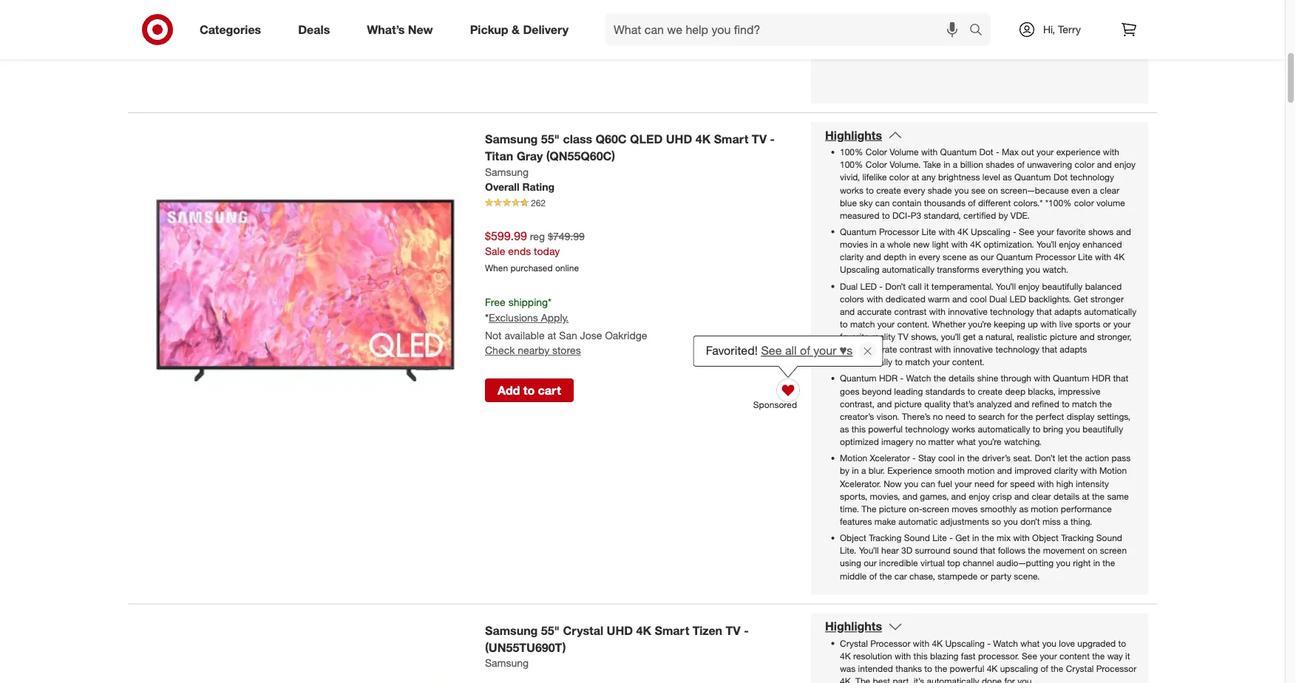 Task type: locate. For each thing, give the bounding box(es) containing it.
high
[[1057, 478, 1074, 489]]

0 horizontal spatial hdr
[[879, 373, 898, 384]]

can right the sky
[[876, 197, 890, 208]]

max
[[1002, 146, 1019, 157]]

you'll down everything
[[996, 281, 1016, 292]]

blazing
[[931, 651, 959, 662]]

1 object from the left
[[840, 533, 867, 544]]

contrast down dedicated
[[895, 306, 927, 317]]

0 vertical spatial at
[[912, 172, 920, 183]]

best
[[873, 676, 891, 683]]

1 vertical spatial it
[[1126, 651, 1131, 662]]

55" for class
[[541, 132, 560, 146]]

create down the lifelike
[[877, 184, 902, 195]]

55" inside "samsung 55" class q60c qled uhd 4k smart tv - titan gray (qn55q60c)"
[[541, 132, 560, 146]]

2 55" from the top
[[541, 624, 560, 638]]

stronger
[[1091, 293, 1124, 304]]

55" inside samsung 55" crystal uhd 4k smart tizen tv - (un55tu690t) samsung
[[541, 624, 560, 638]]

0 vertical spatial see
[[1019, 226, 1035, 237]]

features
[[840, 516, 872, 527]]

the left "driver's"
[[967, 453, 980, 464]]

1 horizontal spatial it
[[1126, 651, 1131, 662]]

2 samsung from the top
[[485, 165, 529, 178]]

1 sound from the left
[[904, 533, 930, 544]]

0 horizontal spatial powerful
[[869, 424, 903, 435]]

samsung up titan
[[485, 132, 538, 146]]

dual up 'colors'
[[840, 281, 858, 292]]

1 samsung link from the top
[[485, 165, 529, 179]]

1 vertical spatial highlights button
[[826, 619, 903, 634]]

your inside crystal processor with 4k upscaling - watch what you love upgraded to 4k resolution with this blazing fast processor. see your content the way it was intended thanks to the powerful 4k upscaling of the crystal processor 4k. the best part, it's automatically done for you.
[[1040, 651, 1058, 662]]

1 horizontal spatial motion
[[1100, 465, 1127, 477]]

1 vertical spatial search
[[979, 411, 1005, 422]]

4k inside "samsung 55" class q60c qled uhd 4k smart tv - titan gray (qn55q60c)"
[[696, 132, 711, 146]]

1 vertical spatial samsung link
[[485, 656, 529, 671]]

a left whole
[[880, 239, 885, 250]]

adjustments
[[941, 516, 990, 527]]

quantum
[[941, 146, 977, 157], [1015, 172, 1052, 183], [840, 226, 877, 237], [997, 251, 1033, 263], [840, 373, 877, 384], [1053, 373, 1090, 384]]

0 vertical spatial content.
[[898, 319, 930, 330]]

you down brightness
[[955, 184, 969, 195]]

(un55tu690t)
[[485, 640, 566, 655]]

0 horizontal spatial get
[[956, 533, 970, 544]]

games,
[[920, 491, 949, 502]]

0 vertical spatial watch
[[907, 373, 932, 384]]

get
[[964, 331, 976, 342]]

search button
[[963, 13, 999, 49]]

1 vertical spatial the
[[856, 676, 871, 683]]

1 horizontal spatial smart
[[714, 132, 749, 146]]

the
[[862, 503, 877, 515], [856, 676, 871, 683]]

0 vertical spatial color
[[866, 146, 888, 157]]

miss
[[1043, 516, 1061, 527]]

processor
[[879, 226, 920, 237], [1036, 251, 1076, 263], [871, 638, 911, 649], [1097, 663, 1137, 674]]

1 vertical spatial don't
[[1035, 453, 1056, 464]]

0 horizontal spatial or
[[981, 571, 989, 582]]

2 vertical spatial upscaling
[[946, 638, 985, 649]]

what
[[957, 436, 976, 447], [1021, 638, 1040, 649]]

scene.
[[1014, 571, 1040, 582]]

was
[[840, 663, 856, 674]]

2 samsung link from the top
[[485, 656, 529, 671]]

crystal up resolution
[[840, 638, 868, 649]]

of inside crystal processor with 4k upscaling - watch what you love upgraded to 4k resolution with this blazing fast processor. see your content the way it was intended thanks to the powerful 4k upscaling of the crystal processor 4k. the best part, it's automatically done for you.
[[1041, 663, 1049, 674]]

dot up the shades
[[980, 146, 994, 157]]

- inside crystal processor with 4k upscaling - watch what you love upgraded to 4k resolution with this blazing fast processor. see your content the way it was intended thanks to the powerful 4k upscaling of the crystal processor 4k. the best part, it's automatically done for you.
[[988, 638, 991, 649]]

the right let
[[1070, 453, 1083, 464]]

-
[[770, 132, 775, 146], [996, 146, 1000, 157], [1013, 226, 1017, 237], [880, 281, 883, 292], [901, 373, 904, 384], [913, 453, 916, 464], [950, 533, 953, 544], [744, 624, 749, 638], [988, 638, 991, 649]]

highlights
[[826, 128, 882, 142], [826, 619, 882, 634]]

every down new in the right top of the page
[[919, 251, 941, 263]]

every up contain
[[904, 184, 926, 195]]

samsung 55" class q60c qled uhd 4k smart tv - titan gray (qn55q60c) image
[[142, 127, 469, 454], [142, 127, 469, 454]]

and down experience
[[1098, 159, 1112, 170]]

the right right
[[1103, 558, 1116, 569]]

samsung 55" crystal uhd 4k smart tizen tv - (un55tu690t) image
[[142, 619, 469, 683], [142, 619, 469, 683]]

2 highlights button from the top
[[826, 619, 903, 634]]

impressive
[[1059, 386, 1101, 397]]

new
[[408, 22, 433, 37]]

automatically up watching.
[[978, 424, 1031, 435]]

you left watch.
[[1026, 264, 1041, 275]]

1 55" from the top
[[541, 132, 560, 146]]

1 horizontal spatial tracking
[[1062, 533, 1094, 544]]

tooltip
[[694, 336, 883, 367]]

1 vertical spatial *
[[485, 311, 489, 324]]

3 samsung from the top
[[485, 624, 538, 638]]

0 horizontal spatial this
[[852, 424, 866, 435]]

1 vertical spatial you'll
[[996, 281, 1016, 292]]

content. up shows, at right
[[898, 319, 930, 330]]

details up the "standards"
[[949, 373, 975, 384]]

tracking up hear
[[869, 533, 902, 544]]

0 horizontal spatial no
[[916, 436, 926, 447]]

0 horizontal spatial what
[[957, 436, 976, 447]]

live
[[1060, 319, 1073, 330]]

color down volume. on the top
[[890, 172, 910, 183]]

level
[[983, 172, 1001, 183]]

match down shows, at right
[[906, 357, 930, 368]]

2 object from the left
[[1033, 533, 1059, 544]]

favorite up more
[[840, 331, 870, 342]]

clear up volume
[[1101, 184, 1120, 195]]

what inside 100% color volume with quantum dot - max out your experience with 100% color volume. take in a billion shades of unwavering color and enjoy vivid, lifelike color at any brightness level as quantum dot technology works to create every shade you see on screen—because even a clear blue sky can contain thousands of different colors.*  *100% color volume measured to dci-p3 standard, certified by vde. quantum processor lite with 4k upscaling - see your favorite shows and movies in a whole new light with 4k optimization. you'll enjoy enhanced clarity and depth in every scene as our quantum processor lite with 4k upscaling automatically transforms everything you watch. dual led - don't call it temperamental. you'll enjoy beautifully balanced colors with dedicated warm and cool dual led backlights. get stronger and accurate contrast with innovative technology that adapts automatically to match your content. whether you're keeping up with live sports or your favorite reality tv shows, you'll get a natural, realistic picture and stronger, more accurate contrast with innovative technology that adapts automatically to match your content. quantum hdr - watch the details shine through with quantum hdr that goes beyond leading standards to create deep blacks, impressive contrast, and picture quality that's analyzed and refined to match the creator's vison. there's no need to search for the perfect display settings, as this powerful technology works automatically to bring you beautifully optimized imagery no matter what you're watching. motion xcelerator - stay cool in the driver's seat. don't let the action pass by in  a blur. experience smooth motion and improved clarity with motion xcelerator. now you can fuel your need for speed with high intensity sports, movies, and games, and enjoy crisp and clear details at the same time. the picture on-screen moves smoothly as motion performance features make automatic adjustments so you don't miss a thing. object tracking sound lite - get in the mix with object tracking sound lite. you'll hear 3d surround sound that follows the movement on screen using our incredible virtual top channel audio—putting you right in the middle of the car chase, stampede or party scene.
[[957, 436, 976, 447]]

1 vertical spatial dot
[[1054, 172, 1068, 183]]

don't up the improved
[[1035, 453, 1056, 464]]

see
[[972, 184, 986, 195]]

works down vivid,
[[840, 184, 864, 195]]

0 horizontal spatial clear
[[1032, 491, 1052, 502]]

favorite
[[1057, 226, 1086, 237], [840, 331, 870, 342]]

by up xcelerator.
[[840, 465, 850, 477]]

color
[[1075, 159, 1095, 170], [890, 172, 910, 183], [1075, 197, 1094, 208]]

samsung 55" crystal uhd 4k smart tizen tv - (un55tu690t) samsung
[[485, 624, 749, 670]]

that down realistic
[[1043, 344, 1058, 355]]

reg
[[530, 230, 545, 242]]

automatically up call on the top of the page
[[882, 264, 935, 275]]

our up everything
[[981, 251, 994, 263]]

free
[[485, 296, 506, 309]]

picture up make
[[879, 503, 907, 515]]

samsung 55" class q60c qled uhd 4k smart tv - titan gray (qn55q60c)
[[485, 132, 775, 163]]

upscaling down movies in the top of the page
[[840, 264, 880, 275]]

1 vertical spatial at
[[548, 329, 557, 342]]

0 vertical spatial highlights
[[826, 128, 882, 142]]

enjoy up moves
[[969, 491, 990, 502]]

gray
[[517, 149, 543, 163]]

this
[[852, 424, 866, 435], [914, 651, 928, 662]]

get down the balanced
[[1074, 293, 1089, 304]]

1 vertical spatial accurate
[[863, 344, 898, 355]]

you right so
[[1004, 516, 1018, 527]]

smart inside samsung 55" crystal uhd 4k smart tizen tv - (un55tu690t) samsung
[[655, 624, 690, 638]]

1 horizontal spatial sound
[[1097, 533, 1123, 544]]

screen
[[923, 503, 950, 515], [1100, 545, 1127, 556]]

1 horizontal spatial need
[[975, 478, 995, 489]]

speed
[[1011, 478, 1036, 489]]

technology
[[1071, 172, 1115, 183], [991, 306, 1035, 317], [996, 344, 1040, 355], [906, 424, 950, 435]]

1 vertical spatial color
[[866, 159, 888, 170]]

hi, terry
[[1044, 23, 1081, 36]]

2 highlights from the top
[[826, 619, 882, 634]]

lite up surround
[[933, 533, 947, 544]]

1 vertical spatial lite
[[1079, 251, 1093, 263]]

0 vertical spatial this
[[852, 424, 866, 435]]

2 100% from the top
[[840, 159, 864, 170]]

with
[[922, 146, 938, 157], [1103, 146, 1120, 157], [939, 226, 956, 237], [952, 239, 968, 250], [1096, 251, 1112, 263], [867, 293, 884, 304], [930, 306, 946, 317], [1041, 319, 1057, 330], [935, 344, 951, 355], [1034, 373, 1051, 384], [1081, 465, 1097, 477], [1038, 478, 1054, 489], [1014, 533, 1030, 544], [913, 638, 930, 649], [895, 651, 912, 662]]

motion down "driver's"
[[968, 465, 995, 477]]

0 horizontal spatial crystal
[[563, 624, 604, 638]]

every
[[904, 184, 926, 195], [919, 251, 941, 263]]

as right scene
[[970, 251, 979, 263]]

0 vertical spatial create
[[877, 184, 902, 195]]

55" up gray
[[541, 132, 560, 146]]

0 vertical spatial the
[[862, 503, 877, 515]]

smoothly
[[981, 503, 1017, 515]]

cool up smooth
[[939, 453, 956, 464]]

or up stronger,
[[1103, 319, 1111, 330]]

lite down enhanced on the right top of page
[[1079, 251, 1093, 263]]

sound up 3d on the bottom right of the page
[[904, 533, 930, 544]]

1 vertical spatial cool
[[939, 453, 956, 464]]

1 horizontal spatial don't
[[1035, 453, 1056, 464]]

car
[[895, 571, 907, 582]]

categories link
[[187, 13, 280, 46]]

categories
[[200, 22, 261, 37]]

processor up whole
[[879, 226, 920, 237]]

automatically down blazing
[[927, 676, 980, 683]]

1 highlights from the top
[[826, 128, 882, 142]]

of inside tooltip
[[800, 343, 811, 358]]

reality
[[872, 331, 896, 342]]

upscaling down certified in the right of the page
[[971, 226, 1011, 237]]

lite.
[[840, 545, 857, 556]]

color down even
[[1075, 197, 1094, 208]]

2 sound from the left
[[1097, 533, 1123, 544]]

shade
[[928, 184, 952, 195]]

the right 4k.
[[856, 676, 871, 683]]

there's
[[902, 411, 931, 422]]

through
[[1001, 373, 1032, 384]]

crystal inside samsung 55" crystal uhd 4k smart tizen tv - (un55tu690t) samsung
[[563, 624, 604, 638]]

1 vertical spatial motion
[[1100, 465, 1127, 477]]

0 horizontal spatial by
[[840, 465, 850, 477]]

hear
[[882, 545, 899, 556]]

match
[[851, 319, 875, 330], [906, 357, 930, 368], [1073, 398, 1097, 409]]

&
[[512, 22, 520, 37]]

1 horizontal spatial cool
[[970, 293, 987, 304]]

search left hi,
[[963, 24, 999, 38]]

improved
[[1015, 465, 1052, 477]]

1 horizontal spatial content.
[[953, 357, 985, 368]]

your inside tooltip
[[814, 343, 837, 358]]

you're up get
[[969, 319, 992, 330]]

0 horizontal spatial need
[[946, 411, 966, 422]]

whole
[[888, 239, 911, 250]]

search down analyzed
[[979, 411, 1005, 422]]

the up the audio—putting
[[1028, 545, 1041, 556]]

you'll up watch.
[[1037, 239, 1057, 250]]

watch inside crystal processor with 4k upscaling - watch what you love upgraded to 4k resolution with this blazing fast processor. see your content the way it was intended thanks to the powerful 4k upscaling of the crystal processor 4k. the best part, it's automatically done for you.
[[994, 638, 1019, 649]]

for down analyzed
[[1008, 411, 1019, 422]]

object down the miss
[[1033, 533, 1059, 544]]

1 vertical spatial clarity
[[1055, 465, 1078, 477]]

sound down performance in the bottom of the page
[[1097, 533, 1123, 544]]

0 horizontal spatial on
[[988, 184, 998, 195]]

standard,
[[924, 210, 961, 221]]

search
[[963, 24, 999, 38], [979, 411, 1005, 422]]

to inside button
[[524, 383, 535, 397]]

for inside crystal processor with 4k upscaling - watch what you love upgraded to 4k resolution with this blazing fast processor. see your content the way it was intended thanks to the powerful 4k upscaling of the crystal processor 4k. the best part, it's automatically done for you.
[[1005, 676, 1015, 683]]

2 vertical spatial for
[[1005, 676, 1015, 683]]

1 vertical spatial every
[[919, 251, 941, 263]]

and down "driver's"
[[998, 465, 1013, 477]]

4k inside samsung 55" crystal uhd 4k smart tizen tv - (un55tu690t) samsung
[[637, 624, 652, 638]]

works down that's
[[952, 424, 976, 435]]

a up xcelerator.
[[862, 465, 866, 477]]

overall
[[485, 180, 520, 193]]

0 vertical spatial beautifully
[[1043, 281, 1083, 292]]

2 vertical spatial you'll
[[859, 545, 879, 556]]

samsung for samsung 55" class q60c qled uhd 4k smart tv - titan gray (qn55q60c)
[[485, 132, 538, 146]]

0 vertical spatial uhd
[[666, 132, 693, 146]]

0 vertical spatial powerful
[[869, 424, 903, 435]]

highlights up resolution
[[826, 619, 882, 634]]

a right even
[[1093, 184, 1098, 195]]

2 hdr from the left
[[1092, 373, 1111, 384]]

settings,
[[1098, 411, 1131, 422]]

55" for crystal
[[541, 624, 560, 638]]

samsung down (un55tu690t)
[[485, 657, 529, 670]]

our
[[981, 251, 994, 263], [864, 558, 877, 569]]

1 horizontal spatial object
[[1033, 533, 1059, 544]]

picture down live
[[1050, 331, 1078, 342]]

vivid,
[[840, 172, 860, 183]]

hdr
[[879, 373, 898, 384], [1092, 373, 1111, 384]]

watch up "leading"
[[907, 373, 932, 384]]

p3
[[911, 210, 922, 221]]

adapts up live
[[1055, 306, 1082, 317]]

0 vertical spatial dual
[[840, 281, 858, 292]]

1 horizontal spatial what
[[1021, 638, 1040, 649]]

tv
[[752, 132, 767, 146], [898, 331, 909, 342], [726, 624, 741, 638]]

2 vertical spatial tv
[[726, 624, 741, 638]]

middle
[[840, 571, 867, 582]]

1 horizontal spatial watch
[[994, 638, 1019, 649]]

shows,
[[911, 331, 939, 342]]

match up display
[[1073, 398, 1097, 409]]

0 vertical spatial our
[[981, 251, 994, 263]]

crystal down content
[[1066, 663, 1094, 674]]

watching.
[[1005, 436, 1042, 447]]

you inside crystal processor with 4k upscaling - watch what you love upgraded to 4k resolution with this blazing fast processor. see your content the way it was intended thanks to the powerful 4k upscaling of the crystal processor 4k. the best part, it's automatically done for you.
[[1043, 638, 1057, 649]]

optimization.
[[984, 239, 1035, 250]]

1 vertical spatial favorite
[[840, 331, 870, 342]]

you left love
[[1043, 638, 1057, 649]]

samsung 55" class cu8000 uhd 4k smart tv - black (un55cu8000) image
[[142, 0, 469, 98], [142, 0, 469, 98]]

that up settings,
[[1114, 373, 1129, 384]]

hdr up impressive at the right of page
[[1092, 373, 1111, 384]]

lite up new in the right top of the page
[[922, 226, 937, 237]]

powerful inside crystal processor with 4k upscaling - watch what you love upgraded to 4k resolution with this blazing fast processor. see your content the way it was intended thanks to the powerful 4k upscaling of the crystal processor 4k. the best part, it's automatically done for you.
[[950, 663, 985, 674]]

1 vertical spatial watch
[[994, 638, 1019, 649]]

favorite left shows
[[1057, 226, 1086, 237]]

*
[[548, 296, 552, 309], [485, 311, 489, 324]]

add
[[498, 383, 520, 397]]

clarity up high
[[1055, 465, 1078, 477]]

it inside crystal processor with 4k upscaling - watch what you love upgraded to 4k resolution with this blazing fast processor. see your content the way it was intended thanks to the powerful 4k upscaling of the crystal processor 4k. the best part, it's automatically done for you.
[[1126, 651, 1131, 662]]

0 vertical spatial cool
[[970, 293, 987, 304]]

thousands
[[924, 197, 966, 208]]

your left ♥s
[[814, 343, 837, 358]]

a
[[953, 159, 958, 170], [1093, 184, 1098, 195], [880, 239, 885, 250], [979, 331, 984, 342], [862, 465, 866, 477], [1064, 516, 1069, 527]]

dual
[[840, 281, 858, 292], [990, 293, 1008, 304]]

make
[[875, 516, 896, 527]]

1 samsung from the top
[[485, 132, 538, 146]]

1 color from the top
[[866, 146, 888, 157]]

uhd inside "samsung 55" class q60c qled uhd 4k smart tv - titan gray (qn55q60c)"
[[666, 132, 693, 146]]

1 vertical spatial this
[[914, 651, 928, 662]]

1 vertical spatial our
[[864, 558, 877, 569]]

0 vertical spatial match
[[851, 319, 875, 330]]

quantum up billion
[[941, 146, 977, 157]]

no down "quality"
[[933, 411, 943, 422]]

1 horizontal spatial hdr
[[1092, 373, 1111, 384]]

samsung inside "samsung 55" class q60c qled uhd 4k smart tv - titan gray (qn55q60c)"
[[485, 132, 538, 146]]

55"
[[541, 132, 560, 146], [541, 624, 560, 638]]

1 vertical spatial by
[[840, 465, 850, 477]]

any
[[922, 172, 936, 183]]

channel
[[963, 558, 994, 569]]

0 horizontal spatial uhd
[[607, 624, 633, 638]]

xcelerator
[[870, 453, 910, 464]]

0 vertical spatial accurate
[[858, 306, 892, 317]]

clarity down movies in the top of the page
[[840, 251, 864, 263]]

0 vertical spatial for
[[1008, 411, 1019, 422]]

1 vertical spatial led
[[1010, 293, 1027, 304]]

free shipping * * exclusions apply. not available at san jose oakridge check nearby stores
[[485, 296, 648, 357]]

0 vertical spatial screen
[[923, 503, 950, 515]]

1 horizontal spatial this
[[914, 651, 928, 662]]

0 horizontal spatial favorite
[[840, 331, 870, 342]]

0 vertical spatial tv
[[752, 132, 767, 146]]

different
[[979, 197, 1011, 208]]

1 highlights button from the top
[[826, 128, 903, 143]]

(qn55q60c)
[[546, 149, 615, 163]]

creator's
[[840, 411, 875, 422]]

billion
[[961, 159, 984, 170]]



Task type: vqa. For each thing, say whether or not it's contained in the screenshot.
second OBJECT from right
yes



Task type: describe. For each thing, give the bounding box(es) containing it.
and down 'colors'
[[840, 306, 855, 317]]

intensity
[[1076, 478, 1110, 489]]

and down speed
[[1015, 491, 1030, 502]]

1 vertical spatial no
[[916, 436, 926, 447]]

vde.
[[1011, 210, 1030, 221]]

this inside 100% color volume with quantum dot - max out your experience with 100% color volume. take in a billion shades of unwavering color and enjoy vivid, lifelike color at any brightness level as quantum dot technology works to create every shade you see on screen—because even a clear blue sky can contain thousands of different colors.*  *100% color volume measured to dci-p3 standard, certified by vde. quantum processor lite with 4k upscaling - see your favorite shows and movies in a whole new light with 4k optimization. you'll enjoy enhanced clarity and depth in every scene as our quantum processor lite with 4k upscaling automatically transforms everything you watch. dual led - don't call it temperamental. you'll enjoy beautifully balanced colors with dedicated warm and cool dual led backlights. get stronger and accurate contrast with innovative technology that adapts automatically to match your content. whether you're keeping up with live sports or your favorite reality tv shows, you'll get a natural, realistic picture and stronger, more accurate contrast with innovative technology that adapts automatically to match your content. quantum hdr - watch the details shine through with quantum hdr that goes beyond leading standards to create deep blacks, impressive contrast, and picture quality that's analyzed and refined to match the creator's vison. there's no need to search for the perfect display settings, as this powerful technology works automatically to bring you beautifully optimized imagery no matter what you're watching. motion xcelerator - stay cool in the driver's seat. don't let the action pass by in  a blur. experience smooth motion and improved clarity with motion xcelerator. now you can fuel your need for speed with high intensity sports, movies, and games, and enjoy crisp and clear details at the same time. the picture on-screen moves smoothly as motion performance features make automatic adjustments so you don't miss a thing. object tracking sound lite - get in the mix with object tracking sound lite. you'll hear 3d surround sound that follows the movement on screen using our incredible virtual top channel audio—putting you right in the middle of the car chase, stampede or party scene.
[[852, 424, 866, 435]]

1 horizontal spatial motion
[[1031, 503, 1059, 515]]

temperamental.
[[932, 281, 994, 292]]

and up the 'vison.'
[[877, 398, 892, 409]]

technology up even
[[1071, 172, 1115, 183]]

your up unwavering
[[1037, 146, 1054, 157]]

1 horizontal spatial or
[[1103, 319, 1111, 330]]

terry
[[1059, 23, 1081, 36]]

you down "experience"
[[905, 478, 919, 489]]

1 horizontal spatial at
[[912, 172, 920, 183]]

sale
[[485, 245, 505, 258]]

1 sponsored from the top
[[754, 13, 797, 24]]

2 sponsored from the top
[[754, 399, 797, 410]]

processor up watch.
[[1036, 251, 1076, 263]]

to down that's
[[968, 411, 976, 422]]

4k.
[[840, 676, 853, 683]]

0 vertical spatial color
[[1075, 159, 1095, 170]]

0 horizontal spatial content.
[[898, 319, 930, 330]]

display
[[1067, 411, 1095, 422]]

♥s
[[840, 343, 853, 358]]

right
[[1073, 558, 1091, 569]]

quantum up goes
[[840, 373, 877, 384]]

automatically down stronger
[[1085, 306, 1137, 317]]

call
[[909, 281, 922, 292]]

0 horizontal spatial dual
[[840, 281, 858, 292]]

the down upgraded
[[1093, 651, 1105, 662]]

quantum up movies in the top of the page
[[840, 226, 877, 237]]

0 horizontal spatial motion
[[968, 465, 995, 477]]

virtual
[[921, 558, 945, 569]]

incredible
[[880, 558, 918, 569]]

tv inside 100% color volume with quantum dot - max out your experience with 100% color volume. take in a billion shades of unwavering color and enjoy vivid, lifelike color at any brightness level as quantum dot technology works to create every shade you see on screen—because even a clear blue sky can contain thousands of different colors.*  *100% color volume measured to dci-p3 standard, certified by vde. quantum processor lite with 4k upscaling - see your favorite shows and movies in a whole new light with 4k optimization. you'll enjoy enhanced clarity and depth in every scene as our quantum processor lite with 4k upscaling automatically transforms everything you watch. dual led - don't call it temperamental. you'll enjoy beautifully balanced colors with dedicated warm and cool dual led backlights. get stronger and accurate contrast with innovative technology that adapts automatically to match your content. whether you're keeping up with live sports or your favorite reality tv shows, you'll get a natural, realistic picture and stronger, more accurate contrast with innovative technology that adapts automatically to match your content. quantum hdr - watch the details shine through with quantum hdr that goes beyond leading standards to create deep blacks, impressive contrast, and picture quality that's analyzed and refined to match the creator's vison. there's no need to search for the perfect display settings, as this powerful technology works automatically to bring you beautifully optimized imagery no matter what you're watching. motion xcelerator - stay cool in the driver's seat. don't let the action pass by in  a blur. experience smooth motion and improved clarity with motion xcelerator. now you can fuel your need for speed with high intensity sports, movies, and games, and enjoy crisp and clear details at the same time. the picture on-screen moves smoothly as motion performance features make automatic adjustments so you don't miss a thing. object tracking sound lite - get in the mix with object tracking sound lite. you'll hear 3d surround sound that follows the movement on screen using our incredible virtual top channel audio—putting you right in the middle of the car chase, stampede or party scene.
[[898, 331, 909, 342]]

samsung for samsung 55" crystal uhd 4k smart tizen tv - (un55tu690t) samsung
[[485, 624, 538, 638]]

backlights.
[[1029, 293, 1072, 304]]

quality
[[925, 398, 951, 409]]

san
[[559, 329, 577, 342]]

0 vertical spatial motion
[[840, 453, 868, 464]]

contrast,
[[840, 398, 875, 409]]

available
[[505, 329, 545, 342]]

quantum up impressive at the right of page
[[1053, 373, 1090, 384]]

natural,
[[986, 331, 1015, 342]]

see inside 100% color volume with quantum dot - max out your experience with 100% color volume. take in a billion shades of unwavering color and enjoy vivid, lifelike color at any brightness level as quantum dot technology works to create every shade you see on screen—because even a clear blue sky can contain thousands of different colors.*  *100% color volume measured to dci-p3 standard, certified by vde. quantum processor lite with 4k upscaling - see your favorite shows and movies in a whole new light with 4k optimization. you'll enjoy enhanced clarity and depth in every scene as our quantum processor lite with 4k upscaling automatically transforms everything you watch. dual led - don't call it temperamental. you'll enjoy beautifully balanced colors with dedicated warm and cool dual led backlights. get stronger and accurate contrast with innovative technology that adapts automatically to match your content. whether you're keeping up with live sports or your favorite reality tv shows, you'll get a natural, realistic picture and stronger, more accurate contrast with innovative technology that adapts automatically to match your content. quantum hdr - watch the details shine through with quantum hdr that goes beyond leading standards to create deep blacks, impressive contrast, and picture quality that's analyzed and refined to match the creator's vison. there's no need to search for the perfect display settings, as this powerful technology works automatically to bring you beautifully optimized imagery no matter what you're watching. motion xcelerator - stay cool in the driver's seat. don't let the action pass by in  a blur. experience smooth motion and improved clarity with motion xcelerator. now you can fuel your need for speed with high intensity sports, movies, and games, and enjoy crisp and clear details at the same time. the picture on-screen moves smoothly as motion performance features make automatic adjustments so you don't miss a thing. object tracking sound lite - get in the mix with object tracking sound lite. you'll hear 3d surround sound that follows the movement on screen using our incredible virtual top channel audio—putting you right in the middle of the car chase, stampede or party scene.
[[1019, 226, 1035, 237]]

1 vertical spatial innovative
[[954, 344, 994, 355]]

1 horizontal spatial screen
[[1100, 545, 1127, 556]]

your right fuel
[[955, 478, 972, 489]]

technology up keeping
[[991, 306, 1035, 317]]

0 horizontal spatial *
[[485, 311, 489, 324]]

standards
[[926, 386, 965, 397]]

and down temperamental.
[[953, 293, 968, 304]]

watch inside 100% color volume with quantum dot - max out your experience with 100% color volume. take in a billion shades of unwavering color and enjoy vivid, lifelike color at any brightness level as quantum dot technology works to create every shade you see on screen—because even a clear blue sky can contain thousands of different colors.*  *100% color volume measured to dci-p3 standard, certified by vde. quantum processor lite with 4k upscaling - see your favorite shows and movies in a whole new light with 4k optimization. you'll enjoy enhanced clarity and depth in every scene as our quantum processor lite with 4k upscaling automatically transforms everything you watch. dual led - don't call it temperamental. you'll enjoy beautifully balanced colors with dedicated warm and cool dual led backlights. get stronger and accurate contrast with innovative technology that adapts automatically to match your content. whether you're keeping up with live sports or your favorite reality tv shows, you'll get a natural, realistic picture and stronger, more accurate contrast with innovative technology that adapts automatically to match your content. quantum hdr - watch the details shine through with quantum hdr that goes beyond leading standards to create deep blacks, impressive contrast, and picture quality that's analyzed and refined to match the creator's vison. there's no need to search for the perfect display settings, as this powerful technology works automatically to bring you beautifully optimized imagery no matter what you're watching. motion xcelerator - stay cool in the driver's seat. don't let the action pass by in  a blur. experience smooth motion and improved clarity with motion xcelerator. now you can fuel your need for speed with high intensity sports, movies, and games, and enjoy crisp and clear details at the same time. the picture on-screen moves smoothly as motion performance features make automatic adjustments so you don't miss a thing. object tracking sound lite - get in the mix with object tracking sound lite. you'll hear 3d surround sound that follows the movement on screen using our incredible virtual top channel audio—putting you right in the middle of the car chase, stampede or party scene.
[[907, 373, 932, 384]]

and right shows
[[1117, 226, 1132, 237]]

of down 'see'
[[968, 197, 976, 208]]

keeping
[[994, 319, 1026, 330]]

oakridge
[[605, 329, 648, 342]]

0 horizontal spatial cool
[[939, 453, 956, 464]]

you down display
[[1066, 424, 1081, 435]]

your up stronger,
[[1114, 319, 1131, 330]]

enjoy up watch.
[[1059, 239, 1081, 250]]

q60c
[[596, 132, 627, 146]]

0 vertical spatial dot
[[980, 146, 994, 157]]

enjoy up volume
[[1115, 159, 1136, 170]]

1 horizontal spatial on
[[1088, 545, 1098, 556]]

0 vertical spatial you're
[[969, 319, 992, 330]]

that up channel
[[981, 545, 996, 556]]

delivery
[[523, 22, 569, 37]]

let
[[1058, 453, 1068, 464]]

in down new in the right top of the page
[[910, 251, 917, 263]]

1 vertical spatial works
[[952, 424, 976, 435]]

tv inside samsung 55" crystal uhd 4k smart tizen tv - (un55tu690t) samsung
[[726, 624, 741, 638]]

of right middle
[[870, 571, 877, 582]]

surround
[[915, 545, 951, 556]]

0 vertical spatial led
[[861, 281, 877, 292]]

1 horizontal spatial dot
[[1054, 172, 1068, 183]]

0 vertical spatial contrast
[[895, 306, 927, 317]]

enjoy up backlights. on the right of the page
[[1019, 281, 1040, 292]]

shine
[[978, 373, 999, 384]]

smart inside "samsung 55" class q60c qled uhd 4k smart tv - titan gray (qn55q60c)"
[[714, 132, 749, 146]]

the inside crystal processor with 4k upscaling - watch what you love upgraded to 4k resolution with this blazing fast processor. see your content the way it was intended thanks to the powerful 4k upscaling of the crystal processor 4k. the best part, it's automatically done for you.
[[856, 676, 871, 683]]

to down impressive at the right of page
[[1062, 398, 1070, 409]]

uhd inside samsung 55" crystal uhd 4k smart tizen tv - (un55tu690t) samsung
[[607, 624, 633, 638]]

stores
[[553, 344, 581, 357]]

pickup & delivery link
[[458, 13, 587, 46]]

upscaling
[[1001, 663, 1039, 674]]

the up settings,
[[1100, 398, 1112, 409]]

online
[[555, 263, 579, 274]]

the down blazing
[[935, 663, 948, 674]]

0 horizontal spatial our
[[864, 558, 877, 569]]

2 horizontal spatial crystal
[[1066, 663, 1094, 674]]

watch.
[[1043, 264, 1069, 275]]

today
[[534, 245, 560, 258]]

seat.
[[1014, 453, 1033, 464]]

technology down there's
[[906, 424, 950, 435]]

to down reality
[[895, 357, 903, 368]]

highlights for 1st 'highlights' dropdown button from the top of the page
[[826, 128, 882, 142]]

that's
[[953, 398, 975, 409]]

see all of your ♥s link
[[761, 343, 853, 358]]

highlights for 2nd 'highlights' dropdown button from the top
[[826, 619, 882, 634]]

1 horizontal spatial no
[[933, 411, 943, 422]]

fast
[[961, 651, 976, 662]]

2 vertical spatial picture
[[879, 503, 907, 515]]

at inside free shipping * * exclusions apply. not available at san jose oakridge check nearby stores
[[548, 329, 557, 342]]

and down deep
[[1015, 398, 1030, 409]]

pickup & delivery
[[470, 22, 569, 37]]

movement
[[1043, 545, 1085, 556]]

the inside 100% color volume with quantum dot - max out your experience with 100% color volume. take in a billion shades of unwavering color and enjoy vivid, lifelike color at any brightness level as quantum dot technology works to create every shade you see on screen—because even a clear blue sky can contain thousands of different colors.*  *100% color volume measured to dci-p3 standard, certified by vde. quantum processor lite with 4k upscaling - see your favorite shows and movies in a whole new light with 4k optimization. you'll enjoy enhanced clarity and depth in every scene as our quantum processor lite with 4k upscaling automatically transforms everything you watch. dual led - don't call it temperamental. you'll enjoy beautifully balanced colors with dedicated warm and cool dual led backlights. get stronger and accurate contrast with innovative technology that adapts automatically to match your content. whether you're keeping up with live sports or your favorite reality tv shows, you'll get a natural, realistic picture and stronger, more accurate contrast with innovative technology that adapts automatically to match your content. quantum hdr - watch the details shine through with quantum hdr that goes beyond leading standards to create deep blacks, impressive contrast, and picture quality that's analyzed and refined to match the creator's vison. there's no need to search for the perfect display settings, as this powerful technology works automatically to bring you beautifully optimized imagery no matter what you're watching. motion xcelerator - stay cool in the driver's seat. don't let the action pass by in  a blur. experience smooth motion and improved clarity with motion xcelerator. now you can fuel your need for speed with high intensity sports, movies, and games, and enjoy crisp and clear details at the same time. the picture on-screen moves smoothly as motion performance features make automatic adjustments so you don't miss a thing. object tracking sound lite - get in the mix with object tracking sound lite. you'll hear 3d surround sound that follows the movement on screen using our incredible virtual top channel audio—putting you right in the middle of the car chase, stampede or party scene.
[[862, 503, 877, 515]]

the left mix on the right bottom of the page
[[982, 533, 995, 544]]

whether
[[932, 319, 966, 330]]

1 vertical spatial picture
[[895, 398, 922, 409]]

your down you'll
[[933, 357, 950, 368]]

to right thanks on the bottom right
[[925, 663, 933, 674]]

it inside 100% color volume with quantum dot - max out your experience with 100% color volume. take in a billion shades of unwavering color and enjoy vivid, lifelike color at any brightness level as quantum dot technology works to create every shade you see on screen—because even a clear blue sky can contain thousands of different colors.*  *100% color volume measured to dci-p3 standard, certified by vde. quantum processor lite with 4k upscaling - see your favorite shows and movies in a whole new light with 4k optimization. you'll enjoy enhanced clarity and depth in every scene as our quantum processor lite with 4k upscaling automatically transforms everything you watch. dual led - don't call it temperamental. you'll enjoy beautifully balanced colors with dedicated warm and cool dual led backlights. get stronger and accurate contrast with innovative technology that adapts automatically to match your content. whether you're keeping up with live sports or your favorite reality tv shows, you'll get a natural, realistic picture and stronger, more accurate contrast with innovative technology that adapts automatically to match your content. quantum hdr - watch the details shine through with quantum hdr that goes beyond leading standards to create deep blacks, impressive contrast, and picture quality that's analyzed and refined to match the creator's vison. there's no need to search for the perfect display settings, as this powerful technology works automatically to bring you beautifully optimized imagery no matter what you're watching. motion xcelerator - stay cool in the driver's seat. don't let the action pass by in  a blur. experience smooth motion and improved clarity with motion xcelerator. now you can fuel your need for speed with high intensity sports, movies, and games, and enjoy crisp and clear details at the same time. the picture on-screen moves smoothly as motion performance features make automatic adjustments so you don't miss a thing. object tracking sound lite - get in the mix with object tracking sound lite. you'll hear 3d surround sound that follows the movement on screen using our incredible virtual top channel audio—putting you right in the middle of the car chase, stampede or party scene.
[[925, 281, 929, 292]]

same
[[1108, 491, 1129, 502]]

quantum down optimization.
[[997, 251, 1033, 263]]

to up the sky
[[866, 184, 874, 195]]

overall rating
[[485, 180, 555, 193]]

class
[[563, 132, 593, 146]]

in right take
[[944, 159, 951, 170]]

a right the miss
[[1064, 516, 1069, 527]]

now
[[884, 478, 902, 489]]

0 horizontal spatial clarity
[[840, 251, 864, 263]]

see inside crystal processor with 4k upscaling - watch what you love upgraded to 4k resolution with this blazing fast processor. see your content the way it was intended thanks to the powerful 4k upscaling of the crystal processor 4k. the best part, it's automatically done for you.
[[1022, 651, 1038, 662]]

of down out
[[1017, 159, 1025, 170]]

and down sports
[[1080, 331, 1095, 342]]

depth
[[884, 251, 907, 263]]

1 100% from the top
[[840, 146, 864, 157]]

you'll
[[941, 331, 961, 342]]

upscaling inside crystal processor with 4k upscaling - watch what you love upgraded to 4k resolution with this blazing fast processor. see your content the way it was intended thanks to the powerful 4k upscaling of the crystal processor 4k. the best part, it's automatically done for you.
[[946, 638, 985, 649]]

0 vertical spatial upscaling
[[971, 226, 1011, 237]]

0 vertical spatial search
[[963, 24, 999, 38]]

1 horizontal spatial *
[[548, 296, 552, 309]]

processor.
[[979, 651, 1020, 662]]

2 color from the top
[[866, 159, 888, 170]]

qled
[[630, 132, 663, 146]]

the down intensity
[[1093, 491, 1105, 502]]

sports,
[[840, 491, 868, 502]]

2 tracking from the left
[[1062, 533, 1094, 544]]

volume
[[890, 146, 919, 157]]

processor up resolution
[[871, 638, 911, 649]]

1 vertical spatial create
[[978, 386, 1003, 397]]

in up smooth
[[958, 453, 965, 464]]

way
[[1108, 651, 1123, 662]]

1 vertical spatial get
[[956, 533, 970, 544]]

samsung 55" class q60c qled uhd 4k smart tv - titan gray (qn55q60c) link
[[485, 131, 800, 165]]

quantum up "screen—because"
[[1015, 172, 1052, 183]]

check
[[485, 344, 515, 357]]

what's new
[[367, 22, 433, 37]]

colors.*
[[1014, 197, 1043, 208]]

in up xcelerator.
[[852, 465, 859, 477]]

What can we help you find? suggestions appear below search field
[[605, 13, 973, 46]]

0 horizontal spatial works
[[840, 184, 864, 195]]

matter
[[929, 436, 955, 447]]

top
[[948, 558, 961, 569]]

$749.99
[[548, 230, 585, 242]]

0 vertical spatial lite
[[922, 226, 937, 237]]

and up on-
[[903, 491, 918, 502]]

1 vertical spatial color
[[890, 172, 910, 183]]

1 vertical spatial for
[[997, 478, 1008, 489]]

vison.
[[877, 411, 900, 422]]

1 horizontal spatial you'll
[[996, 281, 1016, 292]]

the down content
[[1051, 663, 1064, 674]]

thanks
[[896, 663, 922, 674]]

1 horizontal spatial clear
[[1101, 184, 1120, 195]]

0 vertical spatial every
[[904, 184, 926, 195]]

0 vertical spatial on
[[988, 184, 998, 195]]

1 horizontal spatial get
[[1074, 293, 1089, 304]]

1 horizontal spatial favorite
[[1057, 226, 1086, 237]]

1 horizontal spatial can
[[921, 478, 936, 489]]

1 vertical spatial contrast
[[900, 344, 933, 355]]

- inside samsung 55" crystal uhd 4k smart tizen tv - (un55tu690t) samsung
[[744, 624, 749, 638]]

0 horizontal spatial details
[[949, 373, 975, 384]]

resolution
[[854, 651, 893, 662]]

1 vertical spatial upscaling
[[840, 264, 880, 275]]

volume.
[[890, 159, 921, 170]]

deals link
[[286, 13, 349, 46]]

and up moves
[[952, 491, 967, 502]]

to left bring
[[1033, 424, 1041, 435]]

1 vertical spatial match
[[906, 357, 930, 368]]

the down refined
[[1021, 411, 1034, 422]]

technology down realistic
[[996, 344, 1040, 355]]

in right movies in the top of the page
[[871, 239, 878, 250]]

1 vertical spatial need
[[975, 478, 995, 489]]

the left car
[[880, 571, 892, 582]]

a right get
[[979, 331, 984, 342]]

tooltip containing favorited!
[[694, 336, 883, 367]]

to up more
[[840, 319, 848, 330]]

to left dci-
[[882, 210, 890, 221]]

automatically inside crystal processor with 4k upscaling - watch what you love upgraded to 4k resolution with this blazing fast processor. see your content the way it was intended thanks to the powerful 4k upscaling of the crystal processor 4k. the best part, it's automatically done for you.
[[927, 676, 980, 683]]

automatically down more
[[840, 357, 893, 368]]

1 horizontal spatial our
[[981, 251, 994, 263]]

$599.99 reg $749.99 sale ends today when purchased online
[[485, 228, 585, 274]]

in right right
[[1094, 558, 1101, 569]]

the up the "standards"
[[934, 373, 947, 384]]

balanced
[[1086, 281, 1122, 292]]

to up that's
[[968, 386, 976, 397]]

1 vertical spatial you're
[[979, 436, 1002, 447]]

smooth
[[935, 465, 965, 477]]

in up sound
[[973, 533, 980, 544]]

that down backlights. on the right of the page
[[1037, 306, 1052, 317]]

purchased
[[511, 263, 553, 274]]

1 vertical spatial adapts
[[1060, 344, 1088, 355]]

content
[[1060, 651, 1090, 662]]

sky
[[860, 197, 873, 208]]

1 hdr from the left
[[879, 373, 898, 384]]

shows
[[1089, 226, 1114, 237]]

contain
[[893, 197, 922, 208]]

2 horizontal spatial match
[[1073, 398, 1097, 409]]

your down *100% on the right of the page
[[1037, 226, 1055, 237]]

search inside 100% color volume with quantum dot - max out your experience with 100% color volume. take in a billion shades of unwavering color and enjoy vivid, lifelike color at any brightness level as quantum dot technology works to create every shade you see on screen—because even a clear blue sky can contain thousands of different colors.*  *100% color volume measured to dci-p3 standard, certified by vde. quantum processor lite with 4k upscaling - see your favorite shows and movies in a whole new light with 4k optimization. you'll enjoy enhanced clarity and depth in every scene as our quantum processor lite with 4k upscaling automatically transforms everything you watch. dual led - don't call it temperamental. you'll enjoy beautifully balanced colors with dedicated warm and cool dual led backlights. get stronger and accurate contrast with innovative technology that adapts automatically to match your content. whether you're keeping up with live sports or your favorite reality tv shows, you'll get a natural, realistic picture and stronger, more accurate contrast with innovative technology that adapts automatically to match your content. quantum hdr - watch the details shine through with quantum hdr that goes beyond leading standards to create deep blacks, impressive contrast, and picture quality that's analyzed and refined to match the creator's vison. there's no need to search for the perfect display settings, as this powerful technology works automatically to bring you beautifully optimized imagery no matter what you're watching. motion xcelerator - stay cool in the driver's seat. don't let the action pass by in  a blur. experience smooth motion and improved clarity with motion xcelerator. now you can fuel your need for speed with high intensity sports, movies, and games, and enjoy crisp and clear details at the same time. the picture on-screen moves smoothly as motion performance features make automatic adjustments so you don't miss a thing. object tracking sound lite - get in the mix with object tracking sound lite. you'll hear 3d surround sound that follows the movement on screen using our incredible virtual top channel audio—putting you right in the middle of the car chase, stampede or party scene.
[[979, 411, 1005, 422]]

as down creator's
[[840, 424, 850, 435]]

what inside crystal processor with 4k upscaling - watch what you love upgraded to 4k resolution with this blazing fast processor. see your content the way it was intended thanks to the powerful 4k upscaling of the crystal processor 4k. the best part, it's automatically done for you.
[[1021, 638, 1040, 649]]

powerful inside 100% color volume with quantum dot - max out your experience with 100% color volume. take in a billion shades of unwavering color and enjoy vivid, lifelike color at any brightness level as quantum dot technology works to create every shade you see on screen—because even a clear blue sky can contain thousands of different colors.*  *100% color volume measured to dci-p3 standard, certified by vde. quantum processor lite with 4k upscaling - see your favorite shows and movies in a whole new light with 4k optimization. you'll enjoy enhanced clarity and depth in every scene as our quantum processor lite with 4k upscaling automatically transforms everything you watch. dual led - don't call it temperamental. you'll enjoy beautifully balanced colors with dedicated warm and cool dual led backlights. get stronger and accurate contrast with innovative technology that adapts automatically to match your content. whether you're keeping up with live sports or your favorite reality tv shows, you'll get a natural, realistic picture and stronger, more accurate contrast with innovative technology that adapts automatically to match your content. quantum hdr - watch the details shine through with quantum hdr that goes beyond leading standards to create deep blacks, impressive contrast, and picture quality that's analyzed and refined to match the creator's vison. there's no need to search for the perfect display settings, as this powerful technology works automatically to bring you beautifully optimized imagery no matter what you're watching. motion xcelerator - stay cool in the driver's seat. don't let the action pass by in  a blur. experience smooth motion and improved clarity with motion xcelerator. now you can fuel your need for speed with high intensity sports, movies, and games, and enjoy crisp and clear details at the same time. the picture on-screen moves smoothly as motion performance features make automatic adjustments so you don't miss a thing. object tracking sound lite - get in the mix with object tracking sound lite. you'll hear 3d surround sound that follows the movement on screen using our incredible virtual top channel audio—putting you right in the middle of the car chase, stampede or party scene.
[[869, 424, 903, 435]]

stampede
[[938, 571, 978, 582]]

everything
[[982, 264, 1024, 275]]

1 tracking from the left
[[869, 533, 902, 544]]

blacks,
[[1028, 386, 1056, 397]]

1 horizontal spatial crystal
[[840, 638, 868, 649]]

0 vertical spatial can
[[876, 197, 890, 208]]

as down the shades
[[1003, 172, 1012, 183]]

ends
[[508, 245, 531, 258]]

- inside "samsung 55" class q60c qled uhd 4k smart tv - titan gray (qn55q60c)"
[[770, 132, 775, 146]]

colors
[[840, 293, 865, 304]]

to up way
[[1119, 638, 1127, 649]]

2 vertical spatial lite
[[933, 533, 947, 544]]

2 horizontal spatial you'll
[[1037, 239, 1057, 250]]

0 vertical spatial by
[[999, 210, 1009, 221]]

part,
[[893, 676, 912, 683]]

warm
[[928, 293, 950, 304]]

1 vertical spatial content.
[[953, 357, 985, 368]]

0 vertical spatial need
[[946, 411, 966, 422]]

samsung for samsung
[[485, 165, 529, 178]]

your up reality
[[878, 319, 895, 330]]

samsung 55" crystal uhd 4k smart tizen tv - (un55tu690t) link
[[485, 622, 800, 656]]

crisp
[[993, 491, 1012, 502]]

a up brightness
[[953, 159, 958, 170]]

this inside crystal processor with 4k upscaling - watch what you love upgraded to 4k resolution with this blazing fast processor. see your content the way it was intended thanks to the powerful 4k upscaling of the crystal processor 4k. the best part, it's automatically done for you.
[[914, 651, 928, 662]]

2 vertical spatial color
[[1075, 197, 1094, 208]]

2 horizontal spatial at
[[1083, 491, 1090, 502]]

bring
[[1044, 424, 1064, 435]]

0 vertical spatial picture
[[1050, 331, 1078, 342]]

0 horizontal spatial don't
[[886, 281, 906, 292]]

processor down way
[[1097, 663, 1137, 674]]

1 vertical spatial or
[[981, 571, 989, 582]]

fuel
[[938, 478, 953, 489]]

enhanced
[[1083, 239, 1123, 250]]

see inside tooltip
[[761, 343, 782, 358]]

time.
[[840, 503, 860, 515]]

1 vertical spatial beautifully
[[1083, 424, 1124, 435]]

tv inside "samsung 55" class q60c qled uhd 4k smart tv - titan gray (qn55q60c)"
[[752, 132, 767, 146]]

you down movement
[[1057, 558, 1071, 569]]

and left depth
[[867, 251, 882, 263]]

0 vertical spatial adapts
[[1055, 306, 1082, 317]]

realistic
[[1017, 331, 1048, 342]]

1 horizontal spatial details
[[1054, 491, 1080, 502]]

up
[[1028, 319, 1038, 330]]

0 horizontal spatial screen
[[923, 503, 950, 515]]

on-
[[909, 503, 923, 515]]

1 horizontal spatial dual
[[990, 293, 1008, 304]]

deep
[[1006, 386, 1026, 397]]

dci-
[[893, 210, 911, 221]]

not
[[485, 329, 502, 342]]

1 horizontal spatial clarity
[[1055, 465, 1078, 477]]

as up don't
[[1020, 503, 1029, 515]]

0 vertical spatial innovative
[[948, 306, 988, 317]]

what's new link
[[355, 13, 452, 46]]

4 samsung from the top
[[485, 657, 529, 670]]

lifelike
[[863, 172, 887, 183]]



